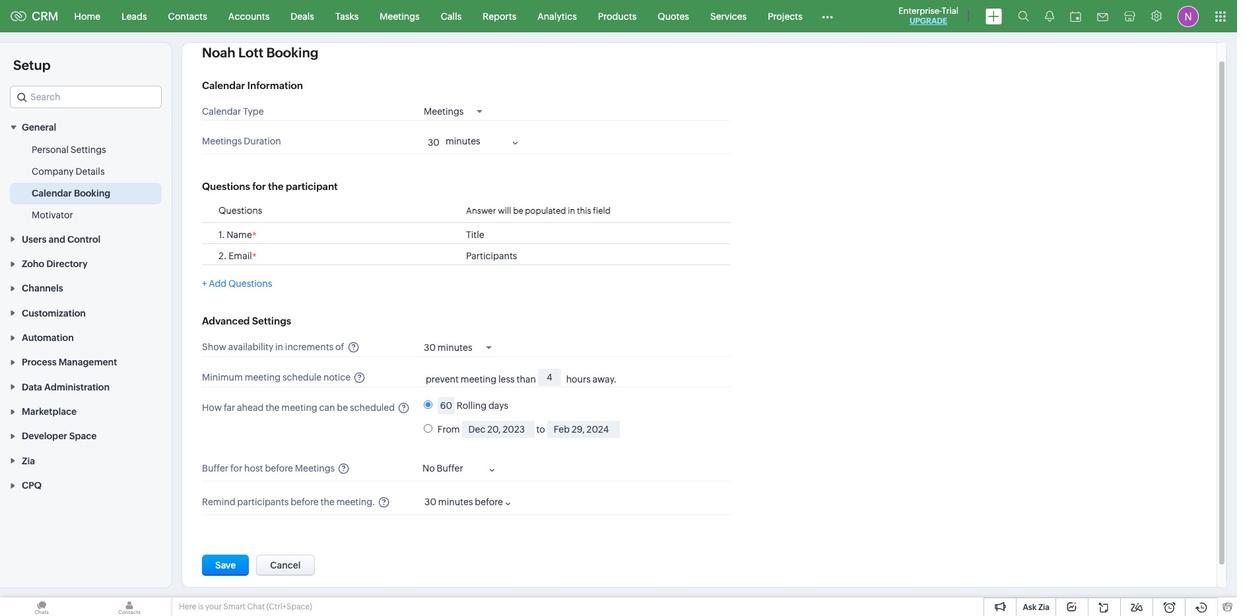 Task type: vqa. For each thing, say whether or not it's contained in the screenshot.
1's .
yes



Task type: locate. For each thing, give the bounding box(es) containing it.
in right availability
[[275, 342, 283, 353]]

meeting left can
[[281, 403, 317, 414]]

settings inside personal settings 'link'
[[71, 145, 106, 155]]

tasks link
[[325, 0, 369, 32]]

1 vertical spatial calendar
[[202, 106, 241, 117]]

minutes for 30 minutes before
[[438, 497, 473, 508]]

0 vertical spatial be
[[513, 206, 523, 216]]

contacts image
[[88, 598, 171, 617]]

30 down no
[[425, 497, 436, 508]]

how far ahead the meeting can be scheduled
[[202, 403, 395, 414]]

buffer up remind
[[202, 464, 228, 474]]

calendar left type
[[202, 106, 241, 117]]

0 horizontal spatial for
[[230, 464, 242, 474]]

process management button
[[0, 350, 172, 375]]

directory
[[46, 259, 88, 269]]

zia inside dropdown button
[[22, 456, 35, 467]]

be
[[513, 206, 523, 216], [337, 403, 348, 414]]

calendar inside general 'region'
[[32, 188, 72, 199]]

minutes down meetings field
[[446, 136, 480, 147]]

personal settings
[[32, 145, 106, 155]]

users and control
[[22, 234, 101, 245]]

management
[[59, 357, 117, 368]]

customization button
[[0, 301, 172, 325]]

details
[[76, 167, 105, 177]]

the left meeting.
[[321, 497, 335, 508]]

1
[[219, 230, 222, 241]]

automation
[[22, 333, 74, 343]]

. left name
[[222, 230, 225, 241]]

general button
[[0, 115, 172, 140]]

minimum meeting schedule notice
[[202, 373, 351, 383]]

in left the this
[[568, 206, 575, 216]]

questions up name
[[219, 206, 262, 216]]

zia up cpq
[[22, 456, 35, 467]]

calendar information
[[202, 80, 303, 91]]

away.
[[593, 374, 617, 385]]

2 horizontal spatial meeting
[[461, 374, 497, 385]]

products
[[598, 11, 637, 21]]

meeting down show availability in increments of
[[245, 373, 281, 383]]

2 vertical spatial calendar
[[32, 188, 72, 199]]

MMM D, YYYY text field
[[462, 421, 534, 439]]

meeting up the rolling days
[[461, 374, 497, 385]]

the right ahead
[[266, 403, 280, 414]]

tasks
[[335, 11, 359, 21]]

meetings
[[380, 11, 420, 21], [424, 107, 464, 117], [202, 136, 242, 147], [295, 464, 335, 474]]

None text field
[[538, 369, 561, 386]]

enterprise-trial upgrade
[[899, 6, 959, 26]]

minutes inside field
[[438, 342, 472, 353]]

1 . name
[[219, 230, 252, 241]]

1 vertical spatial minutes
[[438, 342, 472, 353]]

settings up show availability in increments of
[[252, 316, 291, 327]]

+ add questions link
[[202, 279, 272, 289]]

30 minutes field
[[424, 342, 492, 353]]

1 horizontal spatial in
[[568, 206, 575, 216]]

smart
[[223, 603, 246, 612]]

data administration button
[[0, 375, 172, 399]]

None field
[[10, 86, 162, 108]]

answer will be populated in this field
[[466, 206, 611, 216]]

signals element
[[1037, 0, 1062, 32]]

mails element
[[1089, 1, 1116, 31]]

None button
[[202, 555, 249, 577], [256, 555, 315, 577], [202, 555, 249, 577], [256, 555, 315, 577]]

0 vertical spatial minutes
[[446, 136, 480, 147]]

the left participant
[[268, 181, 284, 192]]

in
[[568, 206, 575, 216], [275, 342, 283, 353]]

home
[[74, 11, 100, 21]]

before for remind
[[291, 497, 319, 508]]

1 horizontal spatial settings
[[252, 316, 291, 327]]

1 vertical spatial be
[[337, 403, 348, 414]]

0 horizontal spatial settings
[[71, 145, 106, 155]]

1 vertical spatial booking
[[74, 188, 110, 199]]

minutes
[[446, 136, 480, 147], [438, 342, 472, 353], [438, 497, 473, 508]]

contacts
[[168, 11, 207, 21]]

1 buffer from the left
[[202, 464, 228, 474]]

booking down details
[[74, 188, 110, 199]]

data administration
[[22, 382, 110, 393]]

0 vertical spatial .
[[222, 230, 225, 241]]

1 horizontal spatial be
[[513, 206, 523, 216]]

MMM D, YYYY text field
[[547, 421, 620, 439]]

users
[[22, 234, 47, 245]]

0 vertical spatial for
[[252, 181, 266, 192]]

2 vertical spatial minutes
[[438, 497, 473, 508]]

can
[[319, 403, 335, 414]]

minutes for 30 minutes
[[438, 342, 472, 353]]

settings up details
[[71, 145, 106, 155]]

show availability in increments of
[[202, 342, 344, 353]]

be right can
[[337, 403, 348, 414]]

1 horizontal spatial buffer
[[437, 464, 463, 474]]

1 vertical spatial 30
[[425, 497, 436, 508]]

noah lott booking
[[202, 45, 319, 60]]

information
[[247, 80, 303, 91]]

search element
[[1010, 0, 1037, 32]]

for
[[252, 181, 266, 192], [230, 464, 242, 474]]

1 vertical spatial .
[[224, 251, 227, 262]]

participants
[[237, 497, 289, 508]]

calendar
[[202, 80, 245, 91], [202, 106, 241, 117], [32, 188, 72, 199]]

0 horizontal spatial zia
[[22, 456, 35, 467]]

for down duration
[[252, 181, 266, 192]]

your
[[205, 603, 222, 612]]

30 up prevent
[[424, 342, 436, 353]]

(ctrl+space)
[[266, 603, 312, 612]]

company details
[[32, 167, 105, 177]]

. left email
[[224, 251, 227, 262]]

no buffer
[[423, 464, 463, 474]]

1 horizontal spatial zia
[[1038, 603, 1050, 613]]

0 horizontal spatial in
[[275, 342, 283, 353]]

2 vertical spatial questions
[[228, 279, 272, 289]]

company
[[32, 167, 74, 177]]

prevent
[[426, 374, 459, 385]]

minutes up prevent
[[438, 342, 472, 353]]

crm link
[[11, 9, 58, 23]]

calendar for calendar type
[[202, 106, 241, 117]]

Meetings field
[[424, 106, 483, 117]]

zia right ask
[[1038, 603, 1050, 613]]

1 vertical spatial the
[[266, 403, 280, 414]]

Search text field
[[11, 86, 161, 108]]

1 vertical spatial in
[[275, 342, 283, 353]]

the for before
[[321, 497, 335, 508]]

None radio
[[424, 401, 432, 410], [424, 425, 432, 433], [424, 401, 432, 410], [424, 425, 432, 433]]

signals image
[[1045, 11, 1054, 22]]

to
[[536, 425, 545, 435]]

zoho directory button
[[0, 251, 172, 276]]

1 vertical spatial for
[[230, 464, 242, 474]]

company details link
[[32, 165, 105, 178]]

availability
[[228, 342, 273, 353]]

leads
[[122, 11, 147, 21]]

0 vertical spatial 30
[[424, 342, 436, 353]]

questions down email
[[228, 279, 272, 289]]

calendar for calendar information
[[202, 80, 245, 91]]

customization
[[22, 308, 86, 319]]

1 vertical spatial questions
[[219, 206, 262, 216]]

buffer
[[202, 464, 228, 474], [437, 464, 463, 474]]

0 vertical spatial questions
[[202, 181, 250, 192]]

channels button
[[0, 276, 172, 301]]

calendar up the motivator link
[[32, 188, 72, 199]]

calendar up calendar type
[[202, 80, 245, 91]]

profile element
[[1170, 0, 1207, 32]]

questions
[[202, 181, 250, 192], [219, 206, 262, 216], [228, 279, 272, 289]]

0 horizontal spatial buffer
[[202, 464, 228, 474]]

reports
[[483, 11, 516, 21]]

meetings inside meetings link
[[380, 11, 420, 21]]

0 vertical spatial settings
[[71, 145, 106, 155]]

30 for 30 minutes
[[424, 342, 436, 353]]

contacts link
[[158, 0, 218, 32]]

motivator
[[32, 210, 73, 221]]

buffer right no
[[437, 464, 463, 474]]

1 horizontal spatial booking
[[266, 45, 319, 60]]

calendar for calendar booking
[[32, 188, 72, 199]]

. for 1
[[222, 230, 225, 241]]

chats image
[[0, 598, 83, 617]]

0 vertical spatial zia
[[22, 456, 35, 467]]

1 vertical spatial settings
[[252, 316, 291, 327]]

0 horizontal spatial meeting
[[245, 373, 281, 383]]

1 horizontal spatial for
[[252, 181, 266, 192]]

add
[[209, 279, 227, 289]]

advanced settings
[[202, 316, 291, 327]]

None text field
[[421, 134, 444, 151], [438, 398, 455, 415], [421, 134, 444, 151], [438, 398, 455, 415]]

be right will
[[513, 206, 523, 216]]

projects
[[768, 11, 803, 21]]

how
[[202, 403, 222, 414]]

30 inside field
[[424, 342, 436, 353]]

before
[[265, 464, 293, 474], [291, 497, 319, 508], [475, 497, 503, 508]]

0 horizontal spatial booking
[[74, 188, 110, 199]]

rolling
[[457, 401, 487, 412]]

chat
[[247, 603, 265, 612]]

projects link
[[757, 0, 813, 32]]

services link
[[700, 0, 757, 32]]

duration
[[244, 136, 281, 147]]

booking up information
[[266, 45, 319, 60]]

questions down meetings duration at the left
[[202, 181, 250, 192]]

meeting for prevent
[[461, 374, 497, 385]]

search image
[[1018, 11, 1029, 22]]

cpq
[[22, 481, 42, 491]]

hours away.
[[566, 374, 617, 385]]

0 vertical spatial calendar
[[202, 80, 245, 91]]

profile image
[[1178, 6, 1199, 27]]

for left the host
[[230, 464, 242, 474]]

general region
[[0, 140, 172, 227]]

meetings inside meetings field
[[424, 107, 464, 117]]

2 vertical spatial the
[[321, 497, 335, 508]]

here is your smart chat (ctrl+space)
[[179, 603, 312, 612]]

minutes down no buffer
[[438, 497, 473, 508]]



Task type: describe. For each thing, give the bounding box(es) containing it.
deals link
[[280, 0, 325, 32]]

calendar booking
[[32, 188, 110, 199]]

name
[[227, 230, 252, 241]]

quotes link
[[647, 0, 700, 32]]

calendar booking link
[[32, 187, 110, 200]]

crm
[[32, 9, 58, 23]]

booking inside general 'region'
[[74, 188, 110, 199]]

show
[[202, 342, 226, 353]]

answer
[[466, 206, 496, 216]]

calendar image
[[1070, 11, 1081, 21]]

mails image
[[1097, 13, 1108, 21]]

marketplace button
[[0, 399, 172, 424]]

host
[[244, 464, 263, 474]]

+ add questions
[[202, 279, 272, 289]]

1 vertical spatial zia
[[1038, 603, 1050, 613]]

1 horizontal spatial meeting
[[281, 403, 317, 414]]

settings for personal settings
[[71, 145, 106, 155]]

30 for 30 minutes before
[[425, 497, 436, 508]]

populated
[[525, 206, 566, 216]]

no
[[423, 464, 435, 474]]

the for ahead
[[266, 403, 280, 414]]

personal
[[32, 145, 69, 155]]

control
[[67, 234, 101, 245]]

will
[[498, 206, 511, 216]]

rolling days
[[457, 401, 508, 412]]

email
[[229, 251, 252, 262]]

remind participants before the meeting.
[[202, 497, 375, 508]]

0 vertical spatial the
[[268, 181, 284, 192]]

meeting for minimum
[[245, 373, 281, 383]]

leads link
[[111, 0, 158, 32]]

space
[[69, 431, 97, 442]]

calls link
[[430, 0, 472, 32]]

analytics
[[538, 11, 577, 21]]

marketplace
[[22, 407, 77, 417]]

questions for the participant
[[202, 181, 338, 192]]

channels
[[22, 283, 63, 294]]

ask zia
[[1023, 603, 1050, 613]]

2 buffer from the left
[[437, 464, 463, 474]]

days
[[488, 401, 508, 412]]

create menu image
[[986, 8, 1002, 24]]

administration
[[44, 382, 110, 393]]

create menu element
[[978, 0, 1010, 32]]

cpq button
[[0, 473, 172, 498]]

reports link
[[472, 0, 527, 32]]

settings for advanced settings
[[252, 316, 291, 327]]

before for 30
[[475, 497, 503, 508]]

zoho directory
[[22, 259, 88, 269]]

+
[[202, 279, 207, 289]]

developer space
[[22, 431, 97, 442]]

questions for questions
[[219, 206, 262, 216]]

this
[[577, 206, 591, 216]]

for for questions
[[252, 181, 266, 192]]

buffer for host before meetings
[[202, 464, 335, 474]]

ahead
[[237, 403, 264, 414]]

. for 2
[[224, 251, 227, 262]]

Other Modules field
[[813, 6, 842, 27]]

meetings link
[[369, 0, 430, 32]]

questions for questions for the participant
[[202, 181, 250, 192]]

30 minutes before
[[425, 497, 503, 508]]

process
[[22, 357, 56, 368]]

field
[[593, 206, 611, 216]]

participants
[[466, 251, 517, 262]]

motivator link
[[32, 209, 73, 222]]

participant
[[286, 181, 338, 192]]

enterprise-
[[899, 6, 942, 16]]

and
[[49, 234, 65, 245]]

noah
[[202, 45, 235, 60]]

meetings duration
[[202, 136, 281, 147]]

calendar type
[[202, 106, 264, 117]]

0 horizontal spatial be
[[337, 403, 348, 414]]

from
[[438, 425, 460, 435]]

0 vertical spatial booking
[[266, 45, 319, 60]]

here
[[179, 603, 196, 612]]

developer
[[22, 431, 67, 442]]

remind
[[202, 497, 235, 508]]

upgrade
[[910, 17, 947, 26]]

setup
[[13, 57, 51, 73]]

calls
[[441, 11, 462, 21]]

than
[[517, 374, 536, 385]]

analytics link
[[527, 0, 587, 32]]

minimum
[[202, 373, 243, 383]]

deals
[[291, 11, 314, 21]]

general
[[22, 122, 56, 133]]

services
[[710, 11, 747, 21]]

home link
[[64, 0, 111, 32]]

0 vertical spatial in
[[568, 206, 575, 216]]

lott
[[238, 45, 263, 60]]

for for buffer
[[230, 464, 242, 474]]

title
[[466, 230, 484, 241]]



